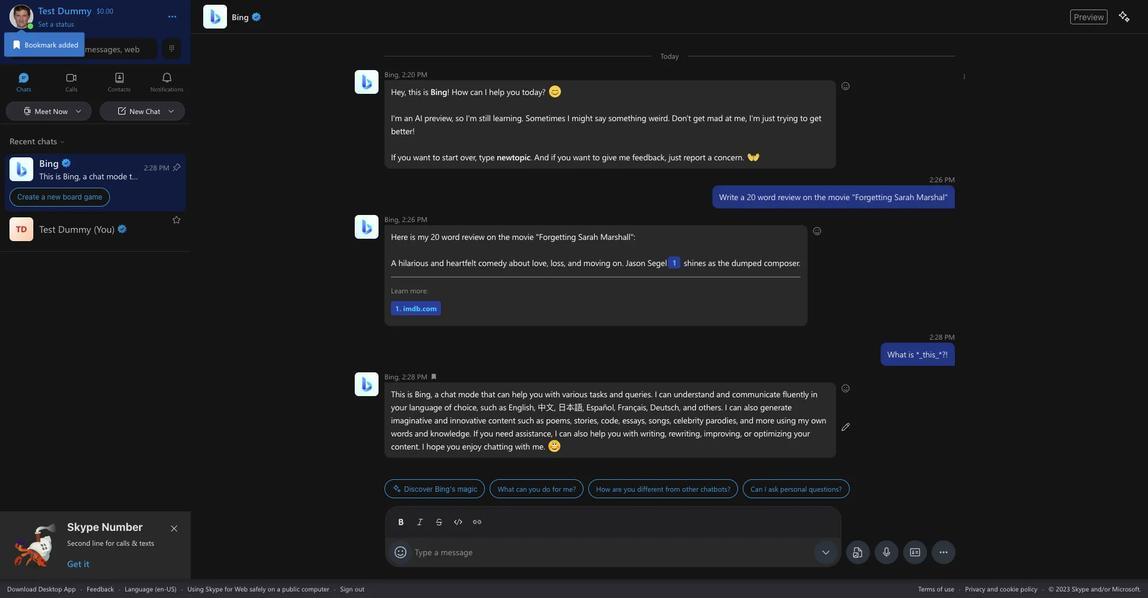 Task type: locate. For each thing, give the bounding box(es) containing it.
rewriting,
[[669, 428, 702, 439]]

can up deutsch,
[[659, 389, 672, 400]]

help down stories,
[[590, 428, 606, 439]]

2 horizontal spatial with
[[623, 428, 638, 439]]

bing, 2:26 pm
[[385, 215, 428, 224]]

of down chat
[[445, 402, 452, 413]]

to left give
[[593, 152, 600, 163]]

0 horizontal spatial 2:28
[[402, 372, 415, 382]]

sarah left marshal"
[[895, 191, 914, 203]]

0 vertical spatial what
[[888, 349, 907, 360]]

&
[[132, 539, 137, 548]]

the
[[815, 191, 826, 203], [498, 231, 510, 243], [718, 257, 729, 269]]

a right type
[[434, 547, 439, 558]]

using skype for web safely on a public computer link
[[188, 585, 329, 593]]

discover bing's magic
[[404, 485, 478, 494]]

hey,
[[391, 86, 406, 97]]

bing, up this
[[385, 372, 400, 382]]

1 vertical spatial on
[[487, 231, 496, 243]]

get it
[[67, 558, 89, 570]]

love,
[[532, 257, 548, 269]]

for right do
[[552, 484, 561, 494]]

0 horizontal spatial what
[[498, 484, 514, 494]]

my left own
[[798, 415, 809, 426]]

get right 'trying'
[[810, 112, 822, 124]]

on inside "here is my 20 word review on the movie "forgetting sarah marshall": a hilarious and heartfelt comedy about love, loss, and moving on."
[[487, 231, 496, 243]]

message
[[441, 547, 473, 558]]

for right line
[[106, 539, 114, 548]]

word inside "here is my 20 word review on the movie "forgetting sarah marshall": a hilarious and heartfelt comedy about love, loss, and moving on."
[[442, 231, 460, 243]]

how left the are
[[596, 484, 611, 494]]

a inside this is bing, a chat mode that can help you with various tasks and queries. i can understand and communicate fluently in your language of choice, such as english, 中文, 日本語, español, français, deutsch, and others. i can also generate imaginative and innovative content such as poems, stories, code, essays, songs, celebrity parodies, and more using my own words and knowledge. if you need assistance, i can also help you with writing, rewriting, improving, or optimizing your content. i hope you enjoy chatting with me.
[[435, 389, 439, 400]]

and down imaginative
[[415, 428, 428, 439]]

sarah inside "here is my 20 word review on the movie "forgetting sarah marshall": a hilarious and heartfelt comedy about love, loss, and moving on."
[[578, 231, 598, 243]]

you down better!
[[398, 152, 411, 163]]

2:26
[[930, 175, 943, 184], [402, 215, 415, 224]]

with
[[545, 389, 560, 400], [623, 428, 638, 439], [515, 441, 530, 452]]

20
[[747, 191, 756, 203], [431, 231, 440, 243]]

0 vertical spatial my
[[418, 231, 429, 243]]

review inside "here is my 20 word review on the movie "forgetting sarah marshall": a hilarious and heartfelt comedy about love, loss, and moving on."
[[462, 231, 485, 243]]

get left mad
[[693, 112, 705, 124]]

understand
[[674, 389, 714, 400]]

assistance,
[[516, 428, 553, 439]]

other
[[682, 484, 699, 494]]

i left hope
[[422, 441, 424, 452]]

tab list
[[0, 67, 191, 100]]

2 horizontal spatial the
[[815, 191, 826, 203]]

20 right write
[[747, 191, 756, 203]]

marshal"
[[917, 191, 948, 203]]

help for can
[[512, 389, 528, 400]]

can up still
[[470, 86, 483, 97]]

1 want from the left
[[413, 152, 431, 163]]

to left start
[[433, 152, 440, 163]]

2 horizontal spatial help
[[590, 428, 606, 439]]

can left do
[[516, 484, 527, 494]]

your down this
[[391, 402, 407, 413]]

bing, left "2:20"
[[385, 70, 400, 79]]

1 vertical spatial my
[[798, 415, 809, 426]]

2:26 up marshal"
[[930, 175, 943, 184]]

a left public at the left bottom of the page
[[277, 585, 280, 593]]

1 horizontal spatial what
[[888, 349, 907, 360]]

0 horizontal spatial movie
[[512, 231, 534, 243]]

such
[[481, 402, 497, 413], [518, 415, 534, 426]]

i'm right 'me,'
[[749, 112, 760, 124]]

0 vertical spatial "forgetting
[[852, 191, 892, 203]]

you down code, on the right bottom of the page
[[608, 428, 621, 439]]

also
[[744, 402, 758, 413], [574, 428, 588, 439]]

with left me.
[[515, 441, 530, 452]]

feedback link
[[87, 585, 114, 593]]

you inside "i'm an ai preview, so i'm still learning. sometimes i might say something weird. don't get mad at me, i'm just trying to get better! if you want to start over, type"
[[398, 152, 411, 163]]

0 vertical spatial also
[[744, 402, 758, 413]]

is inside "here is my 20 word review on the movie "forgetting sarah marshall": a hilarious and heartfelt comedy about love, loss, and moving on."
[[410, 231, 415, 243]]

writing,
[[640, 428, 667, 439]]

review up heartfelt
[[462, 231, 485, 243]]

to right 'trying'
[[800, 112, 808, 124]]

i up deutsch,
[[655, 389, 657, 400]]

bing, 2:28 pm
[[385, 372, 428, 382]]

type
[[415, 547, 432, 558]]

0 vertical spatial just
[[762, 112, 775, 124]]

2 horizontal spatial for
[[552, 484, 561, 494]]

also down communicate on the bottom right of page
[[744, 402, 758, 413]]

queries.
[[625, 389, 653, 400]]

can i ask personal questions?
[[751, 484, 842, 494]]

want left start
[[413, 152, 431, 163]]

marshall":
[[600, 231, 635, 243]]

if inside this is bing, a chat mode that can help you with various tasks and queries. i can understand and communicate fluently in your language of choice, such as english, 中文, 日本語, español, français, deutsch, and others. i can also generate imaginative and innovative content such as poems, stories, code, essays, songs, celebrity parodies, and more using my own words and knowledge. if you need assistance, i can also help you with writing, rewriting, improving, or optimizing your content. i hope you enjoy chatting with me.
[[473, 428, 478, 439]]

out
[[355, 585, 364, 593]]

1 vertical spatial just
[[669, 152, 681, 163]]

1 vertical spatial 20
[[431, 231, 440, 243]]

i'm left an
[[391, 112, 402, 124]]

1 horizontal spatial for
[[225, 585, 233, 593]]

1 horizontal spatial just
[[762, 112, 775, 124]]

comedy
[[478, 257, 507, 269]]

i left ask in the bottom of the page
[[765, 484, 767, 494]]

i inside "i'm an ai preview, so i'm still learning. sometimes i might say something weird. don't get mad at me, i'm just trying to get better! if you want to start over, type"
[[567, 112, 570, 124]]

me
[[619, 152, 630, 163]]

0 horizontal spatial my
[[418, 231, 429, 243]]

this
[[408, 86, 421, 97]]

you inside button
[[624, 484, 635, 494]]

0 vertical spatial sarah
[[895, 191, 914, 203]]

download
[[7, 585, 36, 593]]

2 horizontal spatial as
[[708, 257, 716, 269]]

for inside the skype number element
[[106, 539, 114, 548]]

composer.
[[764, 257, 800, 269]]

do
[[542, 484, 551, 494]]

2 horizontal spatial i'm
[[749, 112, 760, 124]]

my right here
[[418, 231, 429, 243]]

pm right "2:20"
[[417, 70, 428, 79]]

i up 'parodies,'
[[725, 402, 727, 413]]

you left today? at top left
[[507, 86, 520, 97]]

terms of use
[[918, 585, 955, 593]]

2:28 up this
[[402, 372, 415, 382]]

2 vertical spatial for
[[225, 585, 233, 593]]

1 horizontal spatial the
[[718, 257, 729, 269]]

0 horizontal spatial review
[[462, 231, 485, 243]]

is for what is *_this_*?!
[[909, 349, 914, 360]]

also down stories,
[[574, 428, 588, 439]]

and right tasks
[[610, 389, 623, 400]]

a inside button
[[50, 19, 54, 29]]

0 horizontal spatial want
[[413, 152, 431, 163]]

as
[[708, 257, 716, 269], [499, 402, 507, 413], [536, 415, 544, 426]]

the inside "here is my 20 word review on the movie "forgetting sarah marshall": a hilarious and heartfelt comedy about love, loss, and moving on."
[[498, 231, 510, 243]]

a left new
[[41, 193, 45, 201]]

1 vertical spatial word
[[442, 231, 460, 243]]

loss,
[[551, 257, 566, 269]]

1 vertical spatial if
[[473, 428, 478, 439]]

what for what can you do for me?
[[498, 484, 514, 494]]

0 horizontal spatial your
[[391, 402, 407, 413]]

*_this_*?!
[[916, 349, 948, 360]]

word right write
[[758, 191, 776, 203]]

1 horizontal spatial how
[[596, 484, 611, 494]]

chatbots?
[[701, 484, 731, 494]]

shines
[[684, 257, 706, 269]]

app
[[64, 585, 76, 593]]

language
[[409, 402, 442, 413]]

you
[[507, 86, 520, 97], [398, 152, 411, 163], [558, 152, 571, 163], [530, 389, 543, 400], [480, 428, 493, 439], [608, 428, 621, 439], [447, 441, 460, 452], [529, 484, 540, 494], [624, 484, 635, 494]]

2 get from the left
[[810, 112, 822, 124]]

if up enjoy
[[473, 428, 478, 439]]

a left chat
[[435, 389, 439, 400]]

as up content
[[499, 402, 507, 413]]

0 horizontal spatial for
[[106, 539, 114, 548]]

0 vertical spatial help
[[489, 86, 505, 97]]

you up chatting
[[480, 428, 493, 439]]

just left 'trying'
[[762, 112, 775, 124]]

1 vertical spatial how
[[596, 484, 611, 494]]

is inside this is bing, a chat mode that can help you with various tasks and queries. i can understand and communicate fluently in your language of choice, such as english, 中文, 日本語, español, français, deutsch, and others. i can also generate imaginative and innovative content such as poems, stories, code, essays, songs, celebrity parodies, and more using my own words and knowledge. if you need assistance, i can also help you with writing, rewriting, improving, or optimizing your content. i hope you enjoy chatting with me.
[[407, 389, 413, 400]]

0 horizontal spatial get
[[693, 112, 705, 124]]

word up heartfelt
[[442, 231, 460, 243]]

1 i'm from the left
[[391, 112, 402, 124]]

or
[[744, 428, 752, 439]]

can right that
[[497, 389, 510, 400]]

in
[[811, 389, 818, 400]]

you left do
[[529, 484, 540, 494]]

on for computer
[[268, 585, 275, 593]]

0 horizontal spatial of
[[445, 402, 452, 413]]

1 horizontal spatial want
[[573, 152, 590, 163]]

bing, for bing, 2:20 pm
[[385, 70, 400, 79]]

and up or
[[740, 415, 754, 426]]

2 vertical spatial with
[[515, 441, 530, 452]]

help for i
[[489, 86, 505, 97]]

20 right here
[[431, 231, 440, 243]]

with down essays,
[[623, 428, 638, 439]]

bing, up here
[[385, 215, 400, 224]]

preview,
[[425, 112, 453, 124]]

what left *_this_*?!
[[888, 349, 907, 360]]

1 horizontal spatial my
[[798, 415, 809, 426]]

heartfelt
[[446, 257, 476, 269]]

about
[[509, 257, 530, 269]]

skype right using
[[206, 585, 223, 593]]

i'm right so
[[466, 112, 477, 124]]

skype
[[67, 521, 99, 534], [206, 585, 223, 593]]

i left the might
[[567, 112, 570, 124]]

1 vertical spatial help
[[512, 389, 528, 400]]

policy
[[1021, 585, 1038, 593]]

how right !
[[452, 86, 468, 97]]

such down english,
[[518, 415, 534, 426]]

my
[[418, 231, 429, 243], [798, 415, 809, 426]]

2 vertical spatial on
[[268, 585, 275, 593]]

a right write
[[741, 191, 745, 203]]

pm
[[417, 70, 428, 79], [945, 175, 955, 184], [417, 215, 428, 224], [945, 332, 955, 342], [417, 372, 428, 382]]

1 horizontal spatial 2:28
[[930, 332, 943, 342]]

0 vertical spatial how
[[452, 86, 468, 97]]

sarah up moving
[[578, 231, 598, 243]]

for inside button
[[552, 484, 561, 494]]

people,
[[26, 43, 53, 54]]

0 vertical spatial the
[[815, 191, 826, 203]]

1 horizontal spatial word
[[758, 191, 776, 203]]

texts
[[139, 539, 154, 548]]

0 vertical spatial for
[[552, 484, 561, 494]]

2 vertical spatial help
[[590, 428, 606, 439]]

1 horizontal spatial also
[[744, 402, 758, 413]]

me,
[[734, 112, 747, 124]]

just
[[762, 112, 775, 124], [669, 152, 681, 163]]

1 horizontal spatial skype
[[206, 585, 223, 593]]

you right the are
[[624, 484, 635, 494]]

0 vertical spatial 2:26
[[930, 175, 943, 184]]

pm up language
[[417, 372, 428, 382]]

0 horizontal spatial 2:26
[[402, 215, 415, 224]]

1 horizontal spatial to
[[593, 152, 600, 163]]

2 horizontal spatial on
[[803, 191, 812, 203]]

1 horizontal spatial get
[[810, 112, 822, 124]]

how inside button
[[596, 484, 611, 494]]

2:28
[[930, 332, 943, 342], [402, 372, 415, 382]]

bing's
[[435, 485, 456, 494]]

can
[[470, 86, 483, 97], [497, 389, 510, 400], [659, 389, 672, 400], [729, 402, 742, 413], [559, 428, 572, 439], [516, 484, 527, 494]]

songs,
[[649, 415, 671, 426]]

0 vertical spatial 20
[[747, 191, 756, 203]]

help up learning.
[[489, 86, 505, 97]]

1 vertical spatial sarah
[[578, 231, 598, 243]]

is
[[423, 86, 429, 97], [410, 231, 415, 243], [909, 349, 914, 360], [407, 389, 413, 400]]

is for here is my 20 word review on the movie "forgetting sarah marshall": a hilarious and heartfelt comedy about love, loss, and moving on.
[[410, 231, 415, 243]]

what inside what can you do for me? button
[[498, 484, 514, 494]]

optimizing
[[754, 428, 792, 439]]

my inside this is bing, a chat mode that can help you with various tasks and queries. i can understand and communicate fluently in your language of choice, such as english, 中文, 日本語, español, français, deutsch, and others. i can also generate imaginative and innovative content such as poems, stories, code, essays, songs, celebrity parodies, and more using my own words and knowledge. if you need assistance, i can also help you with writing, rewriting, improving, or optimizing your content. i hope you enjoy chatting with me.
[[798, 415, 809, 426]]

download desktop app
[[7, 585, 76, 593]]

0 horizontal spatial word
[[442, 231, 460, 243]]

messages,
[[85, 43, 122, 54]]

1 vertical spatial what
[[498, 484, 514, 494]]

0 horizontal spatial also
[[574, 428, 588, 439]]

second
[[67, 539, 90, 548]]

so
[[456, 112, 464, 124]]

your
[[391, 402, 407, 413], [794, 428, 810, 439]]

pm for bing, 2:28 pm
[[417, 372, 428, 382]]

1 horizontal spatial sarah
[[895, 191, 914, 203]]

today?
[[522, 86, 546, 97]]

0 vertical spatial with
[[545, 389, 560, 400]]

help
[[489, 86, 505, 97], [512, 389, 528, 400], [590, 428, 606, 439]]

1 vertical spatial "forgetting
[[536, 231, 576, 243]]

say
[[595, 112, 606, 124]]

groups,
[[55, 43, 83, 54]]

review down (openhands)
[[778, 191, 801, 203]]

just left report
[[669, 152, 681, 163]]

with up 中文,
[[545, 389, 560, 400]]

1 vertical spatial your
[[794, 428, 810, 439]]

and up others.
[[717, 389, 730, 400]]

skype number
[[67, 521, 143, 534]]

2:28 up *_this_*?!
[[930, 332, 943, 342]]

review
[[778, 191, 801, 203], [462, 231, 485, 243]]

0 horizontal spatial "forgetting
[[536, 231, 576, 243]]

0 horizontal spatial sarah
[[578, 231, 598, 243]]

more
[[756, 415, 775, 426]]

1 vertical spatial review
[[462, 231, 485, 243]]

1 horizontal spatial of
[[937, 585, 943, 593]]

start
[[442, 152, 458, 163]]

1 vertical spatial skype
[[206, 585, 223, 593]]

as right shines
[[708, 257, 716, 269]]

of left use
[[937, 585, 943, 593]]

"forgetting inside "here is my 20 word review on the movie "forgetting sarah marshall": a hilarious and heartfelt comedy about love, loss, and moving on."
[[536, 231, 576, 243]]

if down better!
[[391, 152, 396, 163]]

20 inside "here is my 20 word review on the movie "forgetting sarah marshall": a hilarious and heartfelt comedy about love, loss, and moving on."
[[431, 231, 440, 243]]

0 vertical spatial your
[[391, 402, 407, 413]]

for left "web"
[[225, 585, 233, 593]]

1 horizontal spatial help
[[512, 389, 528, 400]]

2 vertical spatial as
[[536, 415, 544, 426]]

language
[[125, 585, 153, 593]]

0 vertical spatial word
[[758, 191, 776, 203]]

0 horizontal spatial if
[[391, 152, 396, 163]]

type a message
[[415, 547, 473, 558]]

help up english,
[[512, 389, 528, 400]]

bing,
[[385, 70, 400, 79], [385, 215, 400, 224], [385, 372, 400, 382], [415, 389, 432, 400]]

skype up second
[[67, 521, 99, 534]]

bing, up language
[[415, 389, 432, 400]]

what for what is *_this_*?!
[[888, 349, 907, 360]]

0 horizontal spatial the
[[498, 231, 510, 243]]

what right magic
[[498, 484, 514, 494]]

and right loss,
[[568, 257, 581, 269]]

here is my 20 word review on the movie "forgetting sarah marshall": a hilarious and heartfelt comedy about love, loss, and moving on.
[[391, 231, 635, 269]]

0 horizontal spatial on
[[268, 585, 275, 593]]

a inside button
[[41, 193, 45, 201]]

0 vertical spatial if
[[391, 152, 396, 163]]

a right set
[[50, 19, 54, 29]]

0 vertical spatial on
[[803, 191, 812, 203]]

0 horizontal spatial such
[[481, 402, 497, 413]]

0 horizontal spatial help
[[489, 86, 505, 97]]

.
[[531, 152, 532, 163]]

2:26 up here
[[402, 215, 415, 224]]

your down using
[[794, 428, 810, 439]]

0 vertical spatial skype
[[67, 521, 99, 534]]

1 horizontal spatial on
[[487, 231, 496, 243]]

as up assistance,
[[536, 415, 544, 426]]

want left give
[[573, 152, 590, 163]]

0 vertical spatial as
[[708, 257, 716, 269]]

1 vertical spatial the
[[498, 231, 510, 243]]

i'm an ai preview, so i'm still learning. sometimes i might say something weird. don't get mad at me, i'm just trying to get better! if you want to start over, type
[[391, 112, 824, 163]]

and up celebrity
[[683, 402, 697, 413]]

0 horizontal spatial as
[[499, 402, 507, 413]]

report
[[684, 152, 706, 163]]

of inside this is bing, a chat mode that can help you with various tasks and queries. i can understand and communicate fluently in your language of choice, such as english, 中文, 日本語, español, français, deutsch, and others. i can also generate imaginative and innovative content such as poems, stories, code, essays, songs, celebrity parodies, and more using my own words and knowledge. if you need assistance, i can also help you with writing, rewriting, improving, or optimizing your content. i hope you enjoy chatting with me.
[[445, 402, 452, 413]]

pm up the "hilarious"
[[417, 215, 428, 224]]

1 horizontal spatial i'm
[[466, 112, 477, 124]]

bing, for bing, 2:26 pm
[[385, 215, 400, 224]]

0 horizontal spatial skype
[[67, 521, 99, 534]]



Task type: vqa. For each thing, say whether or not it's contained in the screenshot.
No answer
no



Task type: describe. For each thing, give the bounding box(es) containing it.
hope
[[426, 441, 445, 452]]

type
[[479, 152, 495, 163]]

Type a message text field
[[415, 547, 812, 559]]

feedback,
[[632, 152, 667, 163]]

pm up *_this_*?!
[[945, 332, 955, 342]]

skype number element
[[10, 521, 181, 570]]

various
[[562, 389, 588, 400]]

0 horizontal spatial to
[[433, 152, 440, 163]]

pm for bing, 2:26 pm
[[417, 215, 428, 224]]

magic
[[457, 485, 478, 494]]

new
[[47, 193, 61, 201]]

1 horizontal spatial movie
[[828, 191, 850, 203]]

1 vertical spatial of
[[937, 585, 943, 593]]

using skype for web safely on a public computer
[[188, 585, 329, 593]]

just inside "i'm an ai preview, so i'm still learning. sometimes i might say something weird. don't get mad at me, i'm just trying to get better! if you want to start over, type"
[[762, 112, 775, 124]]

words
[[391, 428, 413, 439]]

mad
[[707, 112, 723, 124]]

write
[[719, 191, 739, 203]]

i up the "blush"
[[555, 428, 557, 439]]

2 i'm from the left
[[466, 112, 477, 124]]

0 horizontal spatial just
[[669, 152, 681, 163]]

!
[[447, 86, 450, 97]]

my inside "here is my 20 word review on the movie "forgetting sarah marshall": a hilarious and heartfelt comedy about love, loss, and moving on."
[[418, 231, 429, 243]]

stories,
[[574, 415, 599, 426]]

(smileeyes)
[[549, 86, 588, 97]]

deutsch,
[[650, 402, 681, 413]]

enjoy
[[462, 441, 482, 452]]

jason segel
[[626, 257, 667, 269]]

1 vertical spatial with
[[623, 428, 638, 439]]

2:28 pm
[[930, 332, 955, 342]]

give
[[602, 152, 617, 163]]

0 vertical spatial 2:28
[[930, 332, 943, 342]]

1 vertical spatial such
[[518, 415, 534, 426]]

better!
[[391, 125, 415, 137]]

at
[[725, 112, 732, 124]]

movie inside "here is my 20 word review on the movie "forgetting sarah marshall": a hilarious and heartfelt comedy about love, loss, and moving on."
[[512, 231, 534, 243]]

if inside "i'm an ai preview, so i'm still learning. sometimes i might say something weird. don't get mad at me, i'm just trying to get better! if you want to start over, type"
[[391, 152, 396, 163]]

on for "forgetting
[[803, 191, 812, 203]]

status
[[56, 19, 74, 29]]

public
[[282, 585, 300, 593]]

hey, this is bing ! how can i help you today?
[[391, 86, 548, 97]]

want inside "i'm an ai preview, so i'm still learning. sometimes i might say something weird. don't get mad at me, i'm just trying to get better! if you want to start over, type"
[[413, 152, 431, 163]]

fluently
[[783, 389, 809, 400]]

pm up marshal"
[[945, 175, 955, 184]]

and right the "hilarious"
[[431, 257, 444, 269]]

what is *_this_*?!
[[888, 349, 948, 360]]

newtopic . and if you want to give me feedback, just report a concern.
[[497, 152, 746, 163]]

communicate
[[732, 389, 781, 400]]

bing, inside this is bing, a chat mode that can help you with various tasks and queries. i can understand and communicate fluently in your language of choice, such as english, 中文, 日本語, español, français, deutsch, and others. i can also generate imaginative and innovative content such as poems, stories, code, essays, songs, celebrity parodies, and more using my own words and knowledge. if you need assistance, i can also help you with writing, rewriting, improving, or optimizing your content. i hope you enjoy chatting with me.
[[415, 389, 432, 400]]

2:26 pm
[[930, 175, 955, 184]]

español,
[[587, 402, 616, 413]]

shines as the dumped composer.
[[682, 257, 800, 269]]

concern.
[[714, 152, 744, 163]]

that
[[481, 389, 495, 400]]

日本語,
[[558, 402, 584, 413]]

poems,
[[546, 415, 572, 426]]

hilarious
[[399, 257, 428, 269]]

you up 中文,
[[530, 389, 543, 400]]

celebrity
[[674, 415, 704, 426]]

is for this is bing, a chat mode that can help you with various tasks and queries. i can understand and communicate fluently in your language of choice, such as english, 中文, 日本語, español, français, deutsch, and others. i can also generate imaginative and innovative content such as poems, stories, code, essays, songs, celebrity parodies, and more using my own words and knowledge. if you need assistance, i can also help you with writing, rewriting, improving, or optimizing your content. i hope you enjoy chatting with me.
[[407, 389, 413, 400]]

0 horizontal spatial with
[[515, 441, 530, 452]]

generate
[[760, 402, 792, 413]]

français,
[[618, 402, 648, 413]]

chat
[[441, 389, 456, 400]]

1 vertical spatial also
[[574, 428, 588, 439]]

terms of use link
[[918, 585, 955, 593]]

calls
[[116, 539, 130, 548]]

3 i'm from the left
[[749, 112, 760, 124]]

weird.
[[649, 112, 670, 124]]

0 vertical spatial such
[[481, 402, 497, 413]]

a
[[391, 257, 396, 269]]

on.
[[613, 257, 624, 269]]

a right report
[[708, 152, 712, 163]]

you inside button
[[529, 484, 540, 494]]

create
[[17, 193, 39, 201]]

2 horizontal spatial to
[[800, 112, 808, 124]]

people, groups, messages, web
[[26, 43, 140, 54]]

can inside what can you do for me? button
[[516, 484, 527, 494]]

are
[[612, 484, 622, 494]]

segel
[[648, 257, 667, 269]]

personal
[[780, 484, 807, 494]]

from
[[666, 484, 680, 494]]

中文,
[[538, 402, 556, 413]]

2 want from the left
[[573, 152, 590, 163]]

what can you do for me?
[[498, 484, 576, 494]]

feedback
[[87, 585, 114, 593]]

i inside button
[[765, 484, 767, 494]]

create a new board game
[[17, 193, 102, 201]]

tasks
[[590, 389, 607, 400]]

(openhands)
[[748, 151, 792, 162]]

using
[[188, 585, 204, 593]]

content.
[[391, 441, 420, 452]]

different
[[637, 484, 664, 494]]

mode
[[458, 389, 479, 400]]

questions?
[[809, 484, 842, 494]]

over,
[[460, 152, 477, 163]]

you right the if
[[558, 152, 571, 163]]

1 horizontal spatial "forgetting
[[852, 191, 892, 203]]

and
[[534, 152, 549, 163]]

1 horizontal spatial review
[[778, 191, 801, 203]]

and up the knowledge. on the left of the page
[[434, 415, 448, 426]]

and left the 'cookie'
[[987, 585, 998, 593]]

pm for bing, 2:20 pm
[[417, 70, 428, 79]]

sign out
[[340, 585, 364, 593]]

1 horizontal spatial your
[[794, 428, 810, 439]]

1 vertical spatial 2:26
[[402, 215, 415, 224]]

using
[[777, 415, 796, 426]]

jason
[[626, 257, 646, 269]]

1 horizontal spatial 20
[[747, 191, 756, 203]]

for for using skype for web safely on a public computer
[[225, 585, 233, 593]]

can up 'parodies,'
[[729, 402, 742, 413]]

get
[[67, 558, 81, 570]]

1 horizontal spatial 2:26
[[930, 175, 943, 184]]

write a 20 word review on the movie "forgetting sarah marshal"
[[719, 191, 948, 203]]

for for second line for calls & texts
[[106, 539, 114, 548]]

language (en-us) link
[[125, 585, 177, 593]]

this
[[391, 389, 405, 400]]

what can you do for me? button
[[490, 480, 584, 499]]

set
[[38, 19, 48, 29]]

safely
[[250, 585, 266, 593]]

improving,
[[704, 428, 742, 439]]

me.
[[532, 441, 545, 452]]

computer
[[301, 585, 329, 593]]

code,
[[601, 415, 620, 426]]

can up the "blush"
[[559, 428, 572, 439]]

1 get from the left
[[693, 112, 705, 124]]

can i ask personal questions? button
[[743, 480, 850, 499]]

bing, for bing, 2:28 pm
[[385, 372, 400, 382]]

innovative
[[450, 415, 486, 426]]

content
[[488, 415, 516, 426]]

you down the knowledge. on the left of the page
[[447, 441, 460, 452]]

line
[[92, 539, 104, 548]]

1 horizontal spatial as
[[536, 415, 544, 426]]

0 horizontal spatial how
[[452, 86, 468, 97]]

i up still
[[485, 86, 487, 97]]

moving
[[584, 257, 611, 269]]



